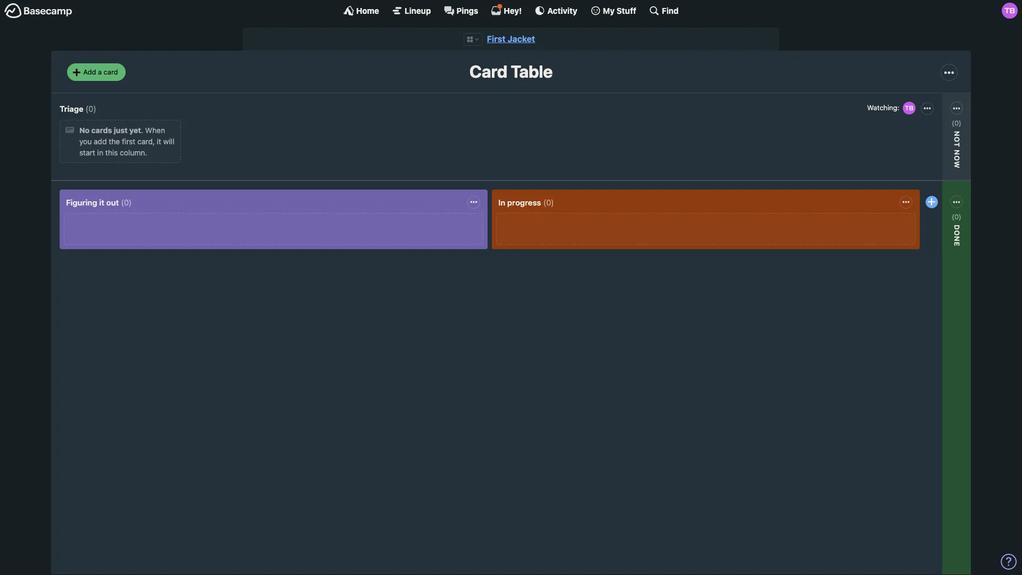 Task type: locate. For each thing, give the bounding box(es) containing it.
this
[[105, 148, 118, 157]]

1 o from the top
[[953, 137, 962, 142]]

tyler black image
[[1002, 3, 1018, 19]]

o for n o t n o w
[[953, 137, 962, 142]]

card
[[104, 68, 118, 76]]

find
[[662, 6, 679, 15]]

it left the out
[[99, 197, 104, 207]]

watching:
[[868, 103, 900, 112], [889, 233, 924, 243]]

n
[[953, 150, 962, 155], [953, 236, 962, 242]]

o for d o n e
[[953, 230, 962, 236]]

(0) up d
[[952, 212, 962, 221]]

0 vertical spatial it
[[157, 137, 161, 146]]

tyler black image
[[902, 101, 917, 115]]

None submit
[[886, 152, 961, 166], [886, 246, 961, 260], [886, 152, 961, 166], [886, 246, 961, 260]]

figuring it out link
[[66, 197, 119, 207]]

2 o from the top
[[953, 155, 962, 161]]

first
[[487, 34, 506, 44]]

when
[[145, 126, 165, 135]]

0 vertical spatial n
[[953, 150, 962, 155]]

1 vertical spatial watching:
[[889, 233, 924, 243]]

o up e
[[953, 230, 962, 236]]

add
[[83, 68, 96, 76]]

d o n e
[[953, 225, 962, 247]]

card
[[470, 61, 508, 82]]

0 vertical spatial o
[[953, 137, 962, 142]]

table
[[511, 61, 553, 82]]

just
[[114, 126, 128, 135]]

2 vertical spatial o
[[953, 230, 962, 236]]

you
[[79, 137, 92, 146]]

first
[[122, 137, 135, 146]]

home link
[[344, 5, 379, 16]]

0 horizontal spatial it
[[99, 197, 104, 207]]

stuff
[[617, 6, 637, 15]]

start
[[79, 148, 95, 157]]

hey! button
[[491, 4, 522, 16]]

o up w
[[953, 137, 962, 142]]

it inside . when you add the first card, it will start in this column.
[[157, 137, 161, 146]]

1 horizontal spatial it
[[157, 137, 161, 146]]

n down d
[[953, 236, 962, 242]]

1 vertical spatial n
[[953, 236, 962, 242]]

. when you add the first card, it will start in this column.
[[79, 126, 174, 157]]

it
[[157, 137, 161, 146], [99, 197, 104, 207]]

n o t n o w
[[953, 131, 962, 169]]

2 n from the top
[[953, 236, 962, 242]]

watching: left "d o n e"
[[889, 233, 924, 243]]

t
[[953, 142, 962, 147]]

.
[[141, 126, 143, 135]]

3 o from the top
[[953, 230, 962, 236]]

1 vertical spatial o
[[953, 155, 962, 161]]

figuring
[[66, 197, 97, 207]]

find button
[[649, 5, 679, 16]]

(0) right triage link
[[86, 104, 96, 113]]

(0)
[[86, 104, 96, 113], [952, 119, 962, 127], [121, 197, 132, 207], [544, 197, 554, 207], [952, 212, 962, 221]]

1 vertical spatial it
[[99, 197, 104, 207]]

activity
[[548, 6, 578, 15]]

main element
[[0, 0, 1023, 21]]

jacket
[[508, 34, 535, 44]]

yet
[[129, 126, 141, 135]]

no
[[79, 126, 90, 135]]

my
[[603, 6, 615, 15]]

switch accounts image
[[4, 3, 72, 19]]

home
[[356, 6, 379, 15]]

1 n from the top
[[953, 150, 962, 155]]

in
[[97, 148, 103, 157]]

0 vertical spatial watching:
[[868, 103, 900, 112]]

watching: left tyler black image
[[868, 103, 900, 112]]

a
[[98, 68, 102, 76]]

o
[[953, 137, 962, 142], [953, 155, 962, 161], [953, 230, 962, 236]]

activity link
[[535, 5, 578, 16]]

n down the t
[[953, 150, 962, 155]]

column.
[[120, 148, 147, 157]]

progress
[[508, 197, 541, 207]]

it left will
[[157, 137, 161, 146]]

o down the t
[[953, 155, 962, 161]]

triage link
[[60, 104, 83, 113]]



Task type: describe. For each thing, give the bounding box(es) containing it.
figuring it out (0)
[[66, 197, 132, 207]]

(0) right the out
[[121, 197, 132, 207]]

n
[[953, 131, 962, 137]]

will
[[163, 137, 174, 146]]

(0) up n
[[952, 119, 962, 127]]

my stuff button
[[590, 5, 637, 16]]

the
[[109, 137, 120, 146]]

triage
[[60, 104, 83, 113]]

cards
[[91, 126, 112, 135]]

first jacket
[[487, 34, 535, 44]]

w
[[953, 161, 962, 169]]

card table
[[470, 61, 553, 82]]

lineup
[[405, 6, 431, 15]]

in
[[499, 197, 506, 207]]

card,
[[137, 137, 155, 146]]

add
[[94, 137, 107, 146]]

lineup link
[[392, 5, 431, 16]]

(0) right progress
[[544, 197, 554, 207]]

no cards just yet
[[79, 126, 141, 135]]

pings button
[[444, 5, 479, 16]]

d
[[953, 225, 962, 230]]

add a card
[[83, 68, 118, 76]]

my stuff
[[603, 6, 637, 15]]

pings
[[457, 6, 479, 15]]

in progress (0)
[[499, 197, 554, 207]]

add a card link
[[67, 64, 125, 81]]

e
[[953, 242, 962, 247]]

first jacket link
[[487, 34, 535, 44]]

triage (0)
[[60, 104, 96, 113]]

in progress link
[[499, 197, 541, 207]]

out
[[106, 197, 119, 207]]

hey!
[[504, 6, 522, 15]]



Task type: vqa. For each thing, say whether or not it's contained in the screenshot.
Write away… 'TEXT FIELD'
no



